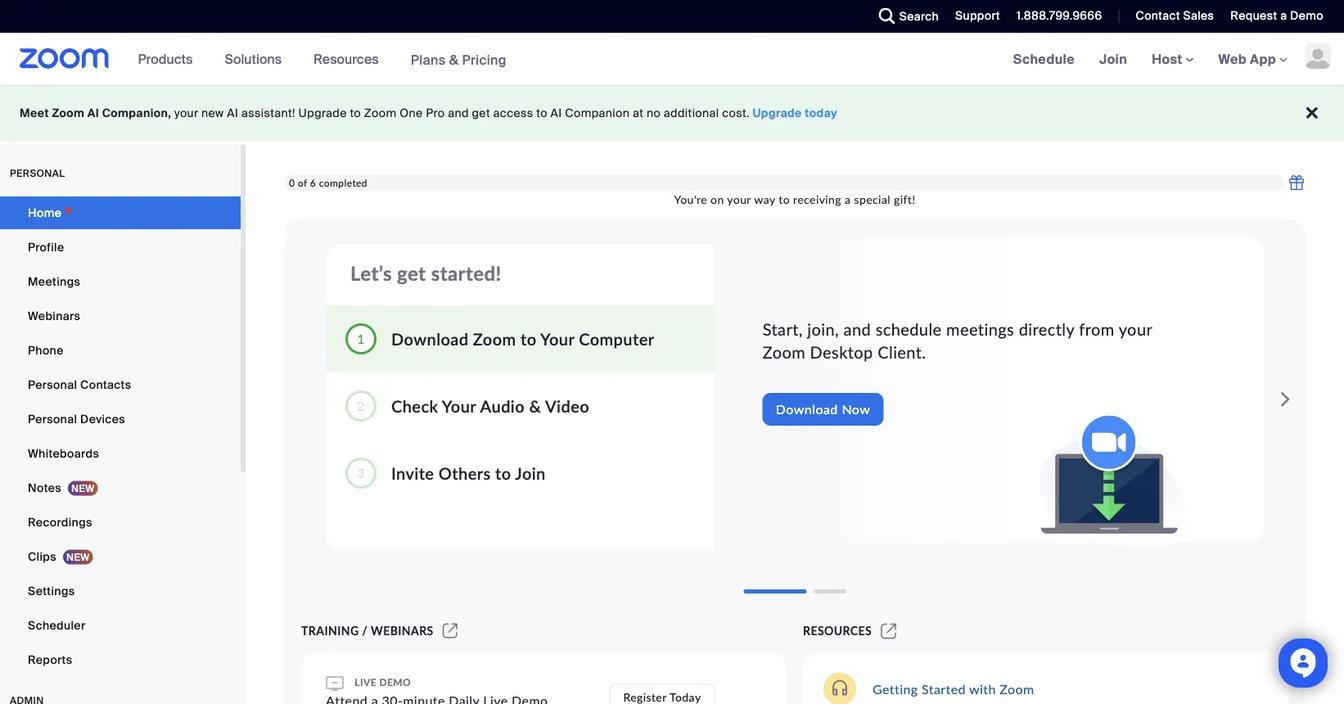 Task type: locate. For each thing, give the bounding box(es) containing it.
1 vertical spatial &
[[529, 396, 541, 416]]

to
[[350, 106, 361, 121], [537, 106, 548, 121], [779, 192, 790, 206], [521, 329, 537, 349], [495, 463, 511, 483]]

1
[[357, 330, 365, 346]]

request
[[1231, 8, 1278, 23]]

2 horizontal spatial ai
[[551, 106, 562, 121]]

schedule
[[1013, 50, 1075, 68]]

your left new
[[174, 106, 198, 121]]

join right others
[[515, 463, 546, 483]]

products
[[138, 50, 193, 68]]

0 vertical spatial a
[[1281, 8, 1287, 23]]

personal menu menu
[[0, 197, 241, 678]]

join inside meetings navigation
[[1100, 50, 1128, 68]]

plans
[[411, 51, 446, 68]]

1 horizontal spatial upgrade
[[753, 106, 802, 121]]

1 horizontal spatial and
[[844, 319, 871, 339]]

ai left companion,
[[87, 106, 99, 121]]

recordings link
[[0, 506, 241, 539]]

a
[[1281, 8, 1287, 23], [845, 192, 851, 206]]

zoom down start,
[[763, 343, 806, 362]]

getting
[[873, 681, 918, 697]]

get inside meet zoom ai companion, footer
[[472, 106, 490, 121]]

download inside download now button
[[776, 401, 838, 417]]

personal for personal contacts
[[28, 377, 77, 392]]

personal contacts
[[28, 377, 131, 392]]

home
[[28, 205, 62, 220]]

download now
[[776, 401, 871, 417]]

upgrade
[[298, 106, 347, 121], [753, 106, 802, 121]]

and up desktop
[[844, 319, 871, 339]]

directly
[[1019, 319, 1075, 339]]

ai
[[87, 106, 99, 121], [227, 106, 238, 121], [551, 106, 562, 121]]

audio
[[480, 396, 525, 416]]

1 vertical spatial personal
[[28, 411, 77, 427]]

phone
[[28, 343, 64, 358]]

join
[[1100, 50, 1128, 68], [515, 463, 546, 483]]

0 horizontal spatial download
[[391, 329, 469, 349]]

1 vertical spatial and
[[844, 319, 871, 339]]

download
[[391, 329, 469, 349], [776, 401, 838, 417]]

ai left the companion
[[551, 106, 562, 121]]

your inside meet zoom ai companion, footer
[[174, 106, 198, 121]]

0 horizontal spatial ai
[[87, 106, 99, 121]]

zoom left one
[[364, 106, 397, 121]]

/
[[362, 624, 368, 638]]

1 vertical spatial your
[[727, 192, 751, 206]]

2
[[357, 398, 365, 414]]

download down let's get started!
[[391, 329, 469, 349]]

& inside product information navigation
[[449, 51, 459, 68]]

1 vertical spatial download
[[776, 401, 838, 417]]

product information navigation
[[126, 33, 519, 86]]

devices
[[80, 411, 125, 427]]

0 vertical spatial personal
[[28, 377, 77, 392]]

profile
[[28, 240, 64, 255]]

start, join, and schedule meetings directly from your zoom desktop client.
[[763, 319, 1153, 362]]

banner
[[0, 33, 1344, 86]]

0 horizontal spatial a
[[845, 192, 851, 206]]

webinars link
[[0, 300, 241, 332]]

to right way
[[779, 192, 790, 206]]

2 vertical spatial your
[[1119, 319, 1153, 339]]

zoom right "meet" at the top
[[52, 106, 85, 121]]

3
[[357, 465, 365, 481]]

1 personal from the top
[[28, 377, 77, 392]]

search
[[900, 9, 939, 24]]

your
[[540, 329, 575, 349], [442, 396, 476, 416]]

1 horizontal spatial ai
[[227, 106, 238, 121]]

0 vertical spatial get
[[472, 106, 490, 121]]

check
[[391, 396, 438, 416]]

&
[[449, 51, 459, 68], [529, 396, 541, 416]]

1 horizontal spatial your
[[727, 192, 751, 206]]

1 horizontal spatial your
[[540, 329, 575, 349]]

join left host
[[1100, 50, 1128, 68]]

a left special
[[845, 192, 851, 206]]

0 vertical spatial your
[[174, 106, 198, 121]]

web app
[[1219, 50, 1277, 68]]

1 horizontal spatial get
[[472, 106, 490, 121]]

notes link
[[0, 472, 241, 504]]

resources
[[314, 50, 379, 68]]

schedule link
[[1001, 33, 1087, 85]]

ai right new
[[227, 106, 238, 121]]

personal up whiteboards
[[28, 411, 77, 427]]

1 horizontal spatial join
[[1100, 50, 1128, 68]]

personal contacts link
[[0, 368, 241, 401]]

get right let's
[[397, 261, 426, 285]]

start,
[[763, 319, 803, 339]]

download left now
[[776, 401, 838, 417]]

webinars
[[371, 624, 434, 638]]

upgrade down product information navigation
[[298, 106, 347, 121]]

0 horizontal spatial upgrade
[[298, 106, 347, 121]]

your left computer at the top of the page
[[540, 329, 575, 349]]

search button
[[867, 0, 943, 33]]

& left video
[[529, 396, 541, 416]]

and right pro
[[448, 106, 469, 121]]

1 vertical spatial join
[[515, 463, 546, 483]]

2 upgrade from the left
[[753, 106, 802, 121]]

2 horizontal spatial your
[[1119, 319, 1153, 339]]

0 vertical spatial download
[[391, 329, 469, 349]]

today
[[805, 106, 838, 121]]

your left audio
[[442, 396, 476, 416]]

to down resources "dropdown button" at the left
[[350, 106, 361, 121]]

2 personal from the top
[[28, 411, 77, 427]]

0 vertical spatial and
[[448, 106, 469, 121]]

computer
[[579, 329, 655, 349]]

upgrade right cost. at the right top of the page
[[753, 106, 802, 121]]

whiteboards
[[28, 446, 99, 461]]

to up audio
[[521, 329, 537, 349]]

& right plans
[[449, 51, 459, 68]]

sales
[[1184, 8, 1215, 23]]

with
[[970, 681, 996, 697]]

a left demo
[[1281, 8, 1287, 23]]

join link
[[1087, 33, 1140, 85]]

0 of 6 completed
[[289, 177, 368, 189]]

companion
[[565, 106, 630, 121]]

personal down 'phone' at the left of the page
[[28, 377, 77, 392]]

get
[[472, 106, 490, 121], [397, 261, 426, 285]]

request a demo link
[[1219, 0, 1344, 33], [1231, 8, 1324, 23]]

0 vertical spatial your
[[540, 329, 575, 349]]

personal
[[28, 377, 77, 392], [28, 411, 77, 427]]

companion,
[[102, 106, 171, 121]]

getting started with zoom
[[873, 681, 1035, 697]]

0 horizontal spatial and
[[448, 106, 469, 121]]

0 vertical spatial &
[[449, 51, 459, 68]]

0 horizontal spatial &
[[449, 51, 459, 68]]

live demo
[[352, 676, 411, 688]]

client.
[[878, 343, 926, 362]]

personal devices
[[28, 411, 125, 427]]

your right 'on' at the top right of the page
[[727, 192, 751, 206]]

1 horizontal spatial download
[[776, 401, 838, 417]]

meet
[[20, 106, 49, 121]]

0 horizontal spatial your
[[174, 106, 198, 121]]

completed
[[319, 177, 368, 189]]

1 vertical spatial get
[[397, 261, 426, 285]]

notes
[[28, 480, 61, 495]]

clips link
[[0, 540, 241, 573]]

1 vertical spatial a
[[845, 192, 851, 206]]

1 horizontal spatial a
[[1281, 8, 1287, 23]]

1 vertical spatial your
[[442, 396, 476, 416]]

meetings link
[[0, 265, 241, 298]]

0 vertical spatial join
[[1100, 50, 1128, 68]]

0 horizontal spatial join
[[515, 463, 546, 483]]

to right access
[[537, 106, 548, 121]]

get left access
[[472, 106, 490, 121]]

and inside start, join, and schedule meetings directly from your zoom desktop client.
[[844, 319, 871, 339]]

your right from
[[1119, 319, 1153, 339]]

live
[[355, 676, 377, 688]]

resources
[[803, 624, 872, 638]]

zoom logo image
[[20, 48, 109, 69]]

download for download zoom to your computer
[[391, 329, 469, 349]]

zoom
[[52, 106, 85, 121], [364, 106, 397, 121], [473, 329, 516, 349], [763, 343, 806, 362], [1000, 681, 1035, 697]]

solutions
[[225, 50, 282, 68]]

2 ai from the left
[[227, 106, 238, 121]]

download zoom to your computer
[[391, 329, 655, 349]]



Task type: describe. For each thing, give the bounding box(es) containing it.
no
[[647, 106, 661, 121]]

webinars
[[28, 308, 80, 323]]

recordings
[[28, 515, 92, 530]]

schedule
[[876, 319, 942, 339]]

meetings navigation
[[1001, 33, 1344, 86]]

download for download now
[[776, 401, 838, 417]]

scheduler link
[[0, 609, 241, 642]]

1 ai from the left
[[87, 106, 99, 121]]

desktop
[[810, 343, 873, 362]]

of
[[298, 177, 307, 189]]

resources button
[[314, 33, 386, 85]]

products button
[[138, 33, 200, 85]]

plans & pricing
[[411, 51, 507, 68]]

next image
[[1280, 383, 1302, 416]]

window new image
[[879, 624, 899, 638]]

started
[[922, 681, 966, 697]]

reports link
[[0, 644, 241, 676]]

profile picture image
[[1305, 43, 1331, 69]]

from
[[1079, 319, 1115, 339]]

additional
[[664, 106, 719, 121]]

check your audio & video
[[391, 396, 590, 416]]

started!
[[431, 261, 502, 285]]

0 horizontal spatial your
[[442, 396, 476, 416]]

receiving
[[793, 192, 842, 206]]

meetings
[[947, 319, 1015, 339]]

at
[[633, 106, 644, 121]]

1 upgrade from the left
[[298, 106, 347, 121]]

phone link
[[0, 334, 241, 367]]

settings
[[28, 583, 75, 599]]

support
[[956, 8, 1000, 23]]

pricing
[[462, 51, 507, 68]]

assistant!
[[242, 106, 295, 121]]

your inside start, join, and schedule meetings directly from your zoom desktop client.
[[1119, 319, 1153, 339]]

whiteboards link
[[0, 437, 241, 470]]

join,
[[808, 319, 839, 339]]

you're on your way to receiving a special gift!
[[674, 192, 916, 206]]

request a demo
[[1231, 8, 1324, 23]]

home link
[[0, 197, 241, 229]]

and inside meet zoom ai companion, footer
[[448, 106, 469, 121]]

profile link
[[0, 231, 241, 264]]

let's get started!
[[350, 261, 502, 285]]

personal
[[10, 167, 65, 180]]

host
[[1152, 50, 1186, 68]]

clips
[[28, 549, 56, 564]]

zoom inside start, join, and schedule meetings directly from your zoom desktop client.
[[763, 343, 806, 362]]

others
[[439, 463, 491, 483]]

download now button
[[763, 393, 884, 426]]

solutions button
[[225, 33, 289, 85]]

one
[[400, 106, 423, 121]]

0 horizontal spatial get
[[397, 261, 426, 285]]

video
[[545, 396, 590, 416]]

on
[[711, 192, 724, 206]]

invite others to join
[[391, 463, 546, 483]]

contacts
[[80, 377, 131, 392]]

contact sales
[[1136, 8, 1215, 23]]

way
[[754, 192, 776, 206]]

3 ai from the left
[[551, 106, 562, 121]]

host button
[[1152, 50, 1194, 68]]

zoom right with on the right bottom
[[1000, 681, 1035, 697]]

invite
[[391, 463, 434, 483]]

new
[[201, 106, 224, 121]]

1 horizontal spatial &
[[529, 396, 541, 416]]

let's
[[350, 261, 392, 285]]

to right others
[[495, 463, 511, 483]]

zoom up check your audio & video
[[473, 329, 516, 349]]

pro
[[426, 106, 445, 121]]

gift!
[[894, 192, 916, 206]]

meet zoom ai companion, your new ai assistant! upgrade to zoom one pro and get access to ai companion at no additional cost. upgrade today
[[20, 106, 838, 121]]

meetings
[[28, 274, 80, 289]]

you're
[[674, 192, 708, 206]]

getting started with zoom link
[[873, 681, 1035, 697]]

banner containing products
[[0, 33, 1344, 86]]

access
[[493, 106, 534, 121]]

web app button
[[1219, 50, 1288, 68]]

settings link
[[0, 575, 241, 608]]

demo
[[379, 676, 411, 688]]

0
[[289, 177, 295, 189]]

cost.
[[722, 106, 750, 121]]

scheduler
[[28, 618, 85, 633]]

reports
[[28, 652, 72, 667]]

now
[[842, 401, 871, 417]]

web
[[1219, 50, 1247, 68]]

app
[[1250, 50, 1277, 68]]

personal for personal devices
[[28, 411, 77, 427]]

upgrade today link
[[753, 106, 838, 121]]

meet zoom ai companion, footer
[[0, 85, 1344, 142]]

special
[[854, 192, 891, 206]]

window new image
[[440, 624, 460, 638]]

demo
[[1291, 8, 1324, 23]]

training
[[301, 624, 359, 638]]



Task type: vqa. For each thing, say whether or not it's contained in the screenshot.
AI
yes



